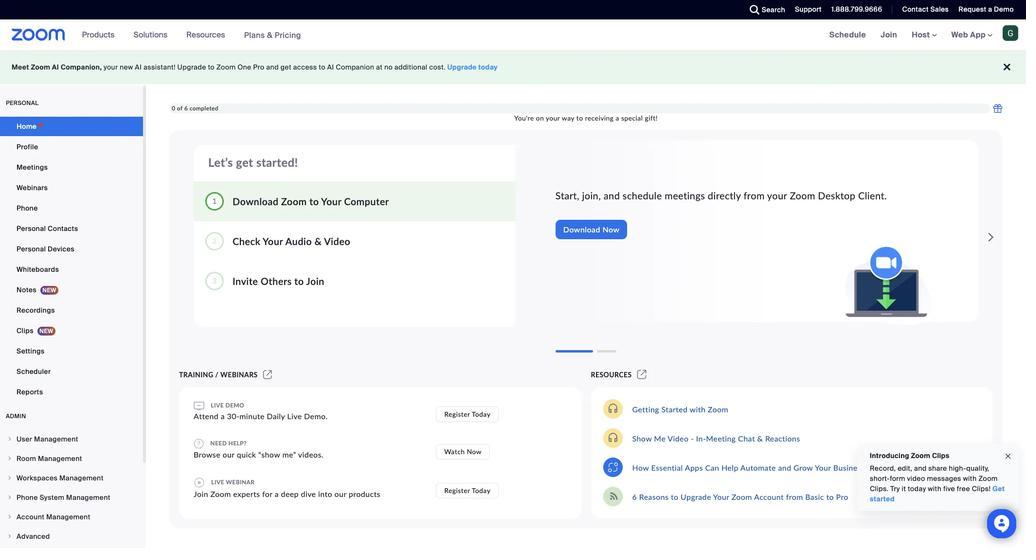 Task type: vqa. For each thing, say whether or not it's contained in the screenshot.
the bottom the our
yes



Task type: locate. For each thing, give the bounding box(es) containing it.
register today
[[445, 410, 491, 418], [445, 487, 491, 495]]

2 right image from the top
[[7, 534, 13, 540]]

1 horizontal spatial ai
[[135, 63, 142, 72]]

download down let's get started!
[[233, 195, 279, 207]]

and inside meet zoom ai companion, footer
[[266, 63, 279, 72]]

join right others
[[306, 275, 325, 287]]

register today button down the watch now 'button'
[[436, 483, 499, 499]]

our
[[223, 450, 235, 460], [335, 490, 347, 499]]

right image inside phone system management menu item
[[7, 495, 13, 501]]

download zoom to your computer
[[233, 195, 389, 207]]

a left special
[[616, 114, 620, 122]]

1 right image from the top
[[7, 476, 13, 481]]

our down need help? on the bottom of the page
[[223, 450, 235, 460]]

1 ai from the left
[[52, 63, 59, 72]]

3
[[212, 276, 217, 285]]

right image left 'system'
[[7, 495, 13, 501]]

0 vertical spatial pro
[[253, 63, 265, 72]]

get right let's
[[236, 155, 253, 169]]

advanced menu item
[[0, 528, 143, 546]]

ai right new
[[135, 63, 142, 72]]

0 vertical spatial register today
[[445, 410, 491, 418]]

today up "watch now"
[[472, 410, 491, 418]]

1 today from the top
[[472, 410, 491, 418]]

0 horizontal spatial download
[[233, 195, 279, 207]]

register up watch
[[445, 410, 470, 418]]

pro right one
[[253, 63, 265, 72]]

help
[[722, 463, 739, 472]]

0 vertical spatial join
[[881, 30, 898, 40]]

2 personal from the top
[[17, 245, 46, 254]]

demo.
[[304, 412, 328, 421]]

zoom up the clips!
[[979, 475, 998, 483]]

personal up whiteboards
[[17, 245, 46, 254]]

access
[[293, 63, 317, 72]]

today down the watch now 'button'
[[472, 487, 491, 495]]

our right into on the bottom
[[335, 490, 347, 499]]

webinars link
[[0, 178, 143, 198]]

live for zoom
[[211, 479, 224, 486]]

user
[[17, 435, 32, 444]]

clips link
[[0, 321, 143, 341]]

product information navigation
[[75, 19, 309, 51]]

register today for join zoom experts for a deep dive into our products
[[445, 487, 491, 495]]

workspaces management
[[17, 474, 104, 483]]

0 vertical spatial 6
[[184, 105, 188, 112]]

2 vertical spatial join
[[194, 490, 208, 499]]

videos.
[[298, 450, 324, 460]]

meet zoom ai companion, footer
[[0, 51, 1027, 84]]

0 vertical spatial live
[[211, 402, 224, 409]]

window new image
[[262, 371, 274, 379], [636, 371, 648, 379]]

1 vertical spatial video
[[668, 434, 689, 443]]

right image inside user management menu item
[[7, 437, 13, 443]]

0 vertical spatial &
[[267, 30, 273, 40]]

3 right image from the top
[[7, 495, 13, 501]]

1 vertical spatial live
[[211, 479, 224, 486]]

1 vertical spatial register today
[[445, 487, 491, 495]]

right image left workspaces
[[7, 476, 13, 481]]

2 ai from the left
[[135, 63, 142, 72]]

2 vertical spatial your
[[768, 190, 788, 202]]

1
[[212, 196, 217, 205]]

join link
[[874, 19, 905, 51]]

1 horizontal spatial from
[[787, 492, 804, 502]]

live left webinar
[[211, 479, 224, 486]]

clips up the settings
[[17, 327, 34, 335]]

management for workspaces management
[[59, 474, 104, 483]]

0 vertical spatial your
[[104, 63, 118, 72]]

2 window new image from the left
[[636, 371, 648, 379]]

to right basic
[[827, 492, 834, 502]]

account
[[754, 492, 784, 502], [17, 513, 44, 522]]

1 vertical spatial now
[[467, 448, 482, 456]]

today
[[479, 63, 498, 72], [908, 485, 927, 494]]

how
[[633, 463, 649, 472]]

register for join zoom experts for a deep dive into our products
[[445, 487, 470, 495]]

1 vertical spatial phone
[[17, 494, 38, 502]]

1 vertical spatial today
[[908, 485, 927, 494]]

personal up personal devices
[[17, 224, 46, 233]]

1 vertical spatial pro
[[837, 492, 849, 502]]

register today button up "watch now"
[[436, 407, 499, 422]]

today
[[472, 410, 491, 418], [472, 487, 491, 495]]

1 horizontal spatial your
[[546, 114, 560, 122]]

management inside room management menu item
[[38, 455, 82, 463]]

0 vertical spatial register
[[445, 410, 470, 418]]

browse our quick "show me" videos.
[[194, 450, 324, 460]]

1 vertical spatial account
[[17, 513, 44, 522]]

0 horizontal spatial clips
[[17, 327, 34, 335]]

experts
[[233, 490, 260, 499]]

upgrade down product information navigation
[[177, 63, 206, 72]]

account down automate
[[754, 492, 784, 502]]

management down workspaces management menu item
[[66, 494, 110, 502]]

join for join
[[881, 30, 898, 40]]

register down watch
[[445, 487, 470, 495]]

banner containing products
[[0, 19, 1027, 51]]

admin menu menu
[[0, 430, 143, 547]]

clips up 'share'
[[933, 452, 950, 461]]

1 vertical spatial your
[[546, 114, 560, 122]]

live webinar
[[210, 479, 255, 486]]

2 right image from the top
[[7, 456, 13, 462]]

training
[[179, 371, 213, 379]]

2 horizontal spatial your
[[768, 190, 788, 202]]

1 horizontal spatial account
[[754, 492, 784, 502]]

1 window new image from the left
[[262, 371, 274, 379]]

0 vertical spatial today
[[472, 410, 491, 418]]

6 left reasons
[[633, 492, 637, 502]]

1 vertical spatial our
[[335, 490, 347, 499]]

companion
[[336, 63, 374, 72]]

1 vertical spatial join
[[306, 275, 325, 287]]

your
[[104, 63, 118, 72], [546, 114, 560, 122], [768, 190, 788, 202]]

start,
[[556, 190, 580, 202]]

management down room management menu item
[[59, 474, 104, 483]]

download down the join,
[[564, 225, 601, 234]]

need
[[210, 440, 227, 447]]

right image left room
[[7, 456, 13, 462]]

request a demo
[[959, 5, 1015, 14]]

right image
[[7, 437, 13, 443], [7, 456, 13, 462], [7, 495, 13, 501], [7, 515, 13, 520]]

personal inside 'link'
[[17, 224, 46, 233]]

started!
[[256, 155, 298, 169]]

window new image for training / webinars
[[262, 371, 274, 379]]

download
[[233, 195, 279, 207], [564, 225, 601, 234]]

phone inside personal menu menu
[[17, 204, 38, 213]]

start, join, and schedule meetings directly from your zoom desktop client.
[[556, 190, 888, 202]]

management down phone system management menu item
[[46, 513, 90, 522]]

ai left "companion"
[[327, 63, 334, 72]]

1 register from the top
[[445, 410, 470, 418]]

with down messages
[[929, 485, 942, 494]]

and right one
[[266, 63, 279, 72]]

0 horizontal spatial join
[[194, 490, 208, 499]]

1 horizontal spatial download
[[564, 225, 601, 234]]

and up the video on the bottom right of page
[[915, 464, 927, 473]]

0 horizontal spatial your
[[104, 63, 118, 72]]

6 right of
[[184, 105, 188, 112]]

right image inside account management 'menu item'
[[7, 515, 13, 520]]

0 horizontal spatial video
[[324, 235, 351, 247]]

gift!
[[645, 114, 658, 122]]

right image
[[7, 476, 13, 481], [7, 534, 13, 540]]

user management
[[17, 435, 78, 444]]

meetings navigation
[[823, 19, 1027, 51]]

register
[[445, 410, 470, 418], [445, 487, 470, 495]]

settings link
[[0, 342, 143, 361]]

and inside record, edit, and share high-quality, short-form video messages with zoom clips. try it today with five free clips!
[[915, 464, 927, 473]]

0 vertical spatial clips
[[17, 327, 34, 335]]

1 vertical spatial today
[[472, 487, 491, 495]]

right image for user management
[[7, 437, 13, 443]]

getting started with zoom
[[633, 405, 729, 414]]

today inside record, edit, and share high-quality, short-form video messages with zoom clips. try it today with five free clips!
[[908, 485, 927, 494]]

& right plans
[[267, 30, 273, 40]]

right image left account management
[[7, 515, 13, 520]]

right image left "advanced"
[[7, 534, 13, 540]]

1 vertical spatial download
[[564, 225, 601, 234]]

1 horizontal spatial window new image
[[636, 371, 648, 379]]

personal for personal contacts
[[17, 224, 46, 233]]

download for download zoom to your computer
[[233, 195, 279, 207]]

invite
[[233, 275, 258, 287]]

0 horizontal spatial with
[[690, 405, 706, 414]]

management inside workspaces management menu item
[[59, 474, 104, 483]]

check your audio & video
[[233, 235, 351, 247]]

now inside button
[[603, 225, 620, 234]]

management up workspaces management
[[38, 455, 82, 463]]

upgrade
[[177, 63, 206, 72], [448, 63, 477, 72], [681, 492, 712, 502]]

1 register today button from the top
[[436, 407, 499, 422]]

to
[[208, 63, 215, 72], [319, 63, 326, 72], [577, 114, 583, 122], [310, 195, 319, 207], [295, 275, 304, 287], [671, 492, 679, 502], [827, 492, 834, 502]]

1 vertical spatial clips
[[933, 452, 950, 461]]

personal devices
[[17, 245, 74, 254]]

daily
[[267, 412, 285, 421]]

let's get started!
[[208, 155, 298, 169]]

2 phone from the top
[[17, 494, 38, 502]]

get inside meet zoom ai companion, footer
[[281, 63, 292, 72]]

deep
[[281, 490, 299, 499]]

& right chat
[[758, 434, 764, 443]]

right image left user
[[7, 437, 13, 443]]

dive
[[301, 490, 316, 499]]

0 vertical spatial phone
[[17, 204, 38, 213]]

pro right basic
[[837, 492, 849, 502]]

0 horizontal spatial today
[[479, 63, 498, 72]]

me"
[[283, 450, 296, 460]]

0 horizontal spatial 6
[[184, 105, 188, 112]]

2 vertical spatial &
[[758, 434, 764, 443]]

2 today from the top
[[472, 487, 491, 495]]

video right audio
[[324, 235, 351, 247]]

register for attend a 30-minute daily live demo.
[[445, 410, 470, 418]]

record,
[[870, 464, 896, 473]]

2 register from the top
[[445, 487, 470, 495]]

window new image right resources at the bottom
[[636, 371, 648, 379]]

from left basic
[[787, 492, 804, 502]]

training / webinars
[[179, 371, 258, 379]]

now for watch now
[[467, 448, 482, 456]]

0 horizontal spatial pro
[[253, 63, 265, 72]]

register today down the watch now 'button'
[[445, 487, 491, 495]]

ai left companion,
[[52, 63, 59, 72]]

join left host
[[881, 30, 898, 40]]

workspaces management menu item
[[0, 469, 143, 488]]

1 vertical spatial personal
[[17, 245, 46, 254]]

web
[[952, 30, 969, 40]]

products button
[[82, 19, 119, 51]]

account inside 'menu item'
[[17, 513, 44, 522]]

0 vertical spatial get
[[281, 63, 292, 72]]

can
[[706, 463, 720, 472]]

with right started
[[690, 405, 706, 414]]

zoom down how essential apps can help automate and grow your business
[[732, 492, 753, 502]]

today inside meet zoom ai companion, footer
[[479, 63, 498, 72]]

0 vertical spatial account
[[754, 492, 784, 502]]

search
[[762, 5, 786, 14]]

1 vertical spatial get
[[236, 155, 253, 169]]

& right audio
[[315, 235, 322, 247]]

live up attend
[[211, 402, 224, 409]]

your inside meet zoom ai companion, footer
[[104, 63, 118, 72]]

scheduler link
[[0, 362, 143, 382]]

clips.
[[870, 485, 889, 494]]

with up free
[[964, 475, 977, 483]]

join inside the meetings navigation
[[881, 30, 898, 40]]

contact sales link
[[895, 0, 952, 19], [903, 5, 949, 14]]

meet zoom ai companion, your new ai assistant! upgrade to zoom one pro and get access to ai companion at no additional cost. upgrade today
[[12, 63, 498, 72]]

1 horizontal spatial pro
[[837, 492, 849, 502]]

now for download now
[[603, 225, 620, 234]]

window new image right webinars
[[262, 371, 274, 379]]

share
[[929, 464, 948, 473]]

0 horizontal spatial our
[[223, 450, 235, 460]]

to up audio
[[310, 195, 319, 207]]

register today up "watch now"
[[445, 410, 491, 418]]

account up "advanced"
[[17, 513, 44, 522]]

1 vertical spatial register
[[445, 487, 470, 495]]

0 vertical spatial register today button
[[436, 407, 499, 422]]

2 register today button from the top
[[436, 483, 499, 499]]

personal menu menu
[[0, 117, 143, 403]]

from right directly
[[744, 190, 765, 202]]

now inside 'button'
[[467, 448, 482, 456]]

meetings link
[[0, 158, 143, 177]]

0 vertical spatial right image
[[7, 476, 13, 481]]

getting
[[633, 405, 660, 414]]

banner
[[0, 19, 1027, 51]]

management inside user management menu item
[[34, 435, 78, 444]]

0 horizontal spatial get
[[236, 155, 253, 169]]

client.
[[859, 190, 888, 202]]

0 vertical spatial today
[[479, 63, 498, 72]]

right image inside room management menu item
[[7, 456, 13, 462]]

upgrade right cost. on the left of the page
[[448, 63, 477, 72]]

browse
[[194, 450, 221, 460]]

audio
[[285, 235, 312, 247]]

/
[[215, 371, 219, 379]]

phone down webinars at the left top of page
[[17, 204, 38, 213]]

personal devices link
[[0, 240, 143, 259]]

0 vertical spatial personal
[[17, 224, 46, 233]]

phone inside menu item
[[17, 494, 38, 502]]

contacts
[[48, 224, 78, 233]]

resources
[[591, 371, 632, 379]]

1 phone from the top
[[17, 204, 38, 213]]

0 horizontal spatial ai
[[52, 63, 59, 72]]

2 horizontal spatial join
[[881, 30, 898, 40]]

0 vertical spatial our
[[223, 450, 235, 460]]

1 vertical spatial from
[[787, 492, 804, 502]]

management inside account management 'menu item'
[[46, 513, 90, 522]]

0 horizontal spatial account
[[17, 513, 44, 522]]

zoom up check your audio & video at the left of page
[[281, 195, 307, 207]]

1 horizontal spatial today
[[908, 485, 927, 494]]

2 register today from the top
[[445, 487, 491, 495]]

0 horizontal spatial now
[[467, 448, 482, 456]]

0 vertical spatial download
[[233, 195, 279, 207]]

management up room management
[[34, 435, 78, 444]]

2 horizontal spatial with
[[964, 475, 977, 483]]

sales
[[931, 5, 949, 14]]

1 vertical spatial register today button
[[436, 483, 499, 499]]

2 horizontal spatial ai
[[327, 63, 334, 72]]

your down help
[[714, 492, 730, 502]]

upgrade down apps on the bottom of the page
[[681, 492, 712, 502]]

0 horizontal spatial &
[[267, 30, 273, 40]]

video left -
[[668, 434, 689, 443]]

request a demo link
[[952, 0, 1027, 19], [959, 5, 1015, 14]]

and left grow
[[779, 463, 792, 472]]

profile picture image
[[1003, 25, 1019, 41]]

1 horizontal spatial clips
[[933, 452, 950, 461]]

1 right image from the top
[[7, 437, 13, 443]]

get
[[993, 485, 1005, 494]]

products
[[349, 490, 381, 499]]

0 vertical spatial from
[[744, 190, 765, 202]]

right image inside advanced menu item
[[7, 534, 13, 540]]

join down browse at the left of page
[[194, 490, 208, 499]]

attend
[[194, 412, 219, 421]]

1 personal from the top
[[17, 224, 46, 233]]

me
[[654, 434, 666, 443]]

right image inside workspaces management menu item
[[7, 476, 13, 481]]

zoom inside record, edit, and share high-quality, short-form video messages with zoom clips. try it today with five free clips!
[[979, 475, 998, 483]]

contact
[[903, 5, 929, 14]]

let's
[[208, 155, 233, 169]]

1 register today from the top
[[445, 410, 491, 418]]

1 vertical spatial 6
[[633, 492, 637, 502]]

0 horizontal spatial upgrade
[[177, 63, 206, 72]]

your left computer
[[321, 195, 342, 207]]

right image for room management
[[7, 456, 13, 462]]

phone down workspaces
[[17, 494, 38, 502]]

cost.
[[429, 63, 446, 72]]

1 vertical spatial right image
[[7, 534, 13, 540]]

get left access
[[281, 63, 292, 72]]

1 horizontal spatial &
[[315, 235, 322, 247]]

4 right image from the top
[[7, 515, 13, 520]]

how essential apps can help automate and grow your business link
[[633, 463, 865, 472]]

introducing
[[870, 452, 910, 461]]

1 horizontal spatial now
[[603, 225, 620, 234]]

download inside button
[[564, 225, 601, 234]]

0 vertical spatial now
[[603, 225, 620, 234]]

1 horizontal spatial with
[[929, 485, 942, 494]]

0 horizontal spatial window new image
[[262, 371, 274, 379]]

receiving
[[585, 114, 614, 122]]

1 horizontal spatial get
[[281, 63, 292, 72]]

to right way
[[577, 114, 583, 122]]



Task type: describe. For each thing, give the bounding box(es) containing it.
you're
[[515, 114, 534, 122]]

five
[[944, 485, 956, 494]]

messages
[[928, 475, 962, 483]]

2 vertical spatial with
[[929, 485, 942, 494]]

schedule
[[623, 190, 662, 202]]

1 horizontal spatial video
[[668, 434, 689, 443]]

window new image for resources
[[636, 371, 648, 379]]

zoom up 'edit,'
[[912, 452, 931, 461]]

2 horizontal spatial &
[[758, 434, 764, 443]]

record, edit, and share high-quality, short-form video messages with zoom clips. try it today with five free clips!
[[870, 464, 998, 494]]

personal contacts link
[[0, 219, 143, 239]]

0 vertical spatial with
[[690, 405, 706, 414]]

phone link
[[0, 199, 143, 218]]

close image
[[1005, 451, 1013, 462]]

today for join zoom experts for a deep dive into our products
[[472, 487, 491, 495]]

scheduler
[[17, 368, 51, 376]]

1 horizontal spatial join
[[306, 275, 325, 287]]

for
[[262, 490, 273, 499]]

apps
[[685, 463, 703, 472]]

register today button for join zoom experts for a deep dive into our products
[[436, 483, 499, 499]]

started
[[870, 495, 895, 504]]

getting started with zoom link
[[633, 405, 729, 414]]

reasons
[[640, 492, 669, 502]]

special
[[622, 114, 643, 122]]

demo
[[995, 5, 1015, 14]]

get started
[[870, 485, 1005, 504]]

check
[[233, 235, 261, 247]]

2 horizontal spatial upgrade
[[681, 492, 712, 502]]

directly
[[708, 190, 741, 202]]

right image for phone system management
[[7, 495, 13, 501]]

account management
[[17, 513, 90, 522]]

management inside phone system management menu item
[[66, 494, 110, 502]]

settings
[[17, 347, 45, 356]]

zoom left one
[[217, 63, 236, 72]]

try
[[891, 485, 900, 494]]

request
[[959, 5, 987, 14]]

meeting
[[707, 434, 736, 443]]

to right access
[[319, 63, 326, 72]]

your left audio
[[263, 235, 283, 247]]

join for join zoom experts for a deep dive into our products
[[194, 490, 208, 499]]

zoom right the 'meet'
[[31, 63, 50, 72]]

0
[[172, 105, 175, 112]]

0 vertical spatial video
[[324, 235, 351, 247]]

right image for workspaces management
[[7, 476, 13, 481]]

started
[[662, 405, 688, 414]]

at
[[376, 63, 383, 72]]

to down resources dropdown button
[[208, 63, 215, 72]]

completed
[[190, 105, 219, 112]]

schedule
[[830, 30, 867, 40]]

& inside product information navigation
[[267, 30, 273, 40]]

whiteboards link
[[0, 260, 143, 279]]

account management menu item
[[0, 508, 143, 527]]

workspaces
[[17, 474, 58, 483]]

a left demo
[[989, 5, 993, 14]]

quick
[[237, 450, 256, 460]]

clips!
[[973, 485, 991, 494]]

quality,
[[967, 464, 990, 473]]

your right grow
[[815, 463, 832, 472]]

need help?
[[209, 440, 247, 447]]

assistant!
[[144, 63, 176, 72]]

right image for advanced
[[7, 534, 13, 540]]

download for download now
[[564, 225, 601, 234]]

1 vertical spatial with
[[964, 475, 977, 483]]

essential
[[652, 463, 683, 472]]

admin
[[6, 413, 26, 421]]

how essential apps can help automate and grow your business
[[633, 463, 865, 472]]

grow
[[794, 463, 813, 472]]

room management menu item
[[0, 450, 143, 468]]

reports link
[[0, 383, 143, 402]]

right image for account management
[[7, 515, 13, 520]]

app
[[971, 30, 986, 40]]

video
[[908, 475, 926, 483]]

management for room management
[[38, 455, 82, 463]]

desktop
[[818, 190, 856, 202]]

webinars
[[221, 371, 258, 379]]

register today button for attend a 30-minute daily live demo.
[[436, 407, 499, 422]]

zoom logo image
[[12, 29, 65, 41]]

automate
[[741, 463, 776, 472]]

web app
[[952, 30, 986, 40]]

notes
[[17, 286, 37, 295]]

zoom left desktop
[[790, 190, 816, 202]]

30-
[[227, 412, 240, 421]]

3 ai from the left
[[327, 63, 334, 72]]

6 reasons to upgrade your zoom account from basic to pro link
[[633, 492, 849, 502]]

basic
[[806, 492, 825, 502]]

personal
[[6, 99, 39, 107]]

of
[[177, 105, 183, 112]]

on
[[536, 114, 544, 122]]

phone for phone
[[17, 204, 38, 213]]

1 horizontal spatial 6
[[633, 492, 637, 502]]

to right reasons
[[671, 492, 679, 502]]

host
[[912, 30, 932, 40]]

upgrade today link
[[448, 63, 498, 72]]

live for a
[[211, 402, 224, 409]]

1 horizontal spatial upgrade
[[448, 63, 477, 72]]

invite others to join
[[233, 275, 325, 287]]

a right the for
[[275, 490, 279, 499]]

register today for attend a 30-minute daily live demo.
[[445, 410, 491, 418]]

in-
[[697, 434, 707, 443]]

today for attend a 30-minute daily live demo.
[[472, 410, 491, 418]]

demo
[[226, 402, 244, 409]]

chat
[[739, 434, 756, 443]]

form
[[890, 475, 906, 483]]

management for user management
[[34, 435, 78, 444]]

zoom up show me video - in-meeting chat & reactions 'link'
[[708, 405, 729, 414]]

0 horizontal spatial from
[[744, 190, 765, 202]]

to right others
[[295, 275, 304, 287]]

phone system management menu item
[[0, 489, 143, 507]]

meet
[[12, 63, 29, 72]]

1 vertical spatial &
[[315, 235, 322, 247]]

zoom down live webinar
[[211, 490, 231, 499]]

introducing zoom clips
[[870, 452, 950, 461]]

download now button
[[556, 220, 628, 239]]

pricing
[[275, 30, 301, 40]]

watch now
[[445, 448, 482, 456]]

notes link
[[0, 280, 143, 300]]

room
[[17, 455, 36, 463]]

-
[[691, 434, 694, 443]]

and right the join,
[[604, 190, 620, 202]]

next image
[[985, 228, 998, 247]]

"show
[[258, 450, 280, 460]]

user management menu item
[[0, 430, 143, 449]]

meetings
[[17, 163, 48, 172]]

plans
[[244, 30, 265, 40]]

pro inside meet zoom ai companion, footer
[[253, 63, 265, 72]]

short-
[[870, 475, 890, 483]]

personal for personal devices
[[17, 245, 46, 254]]

free
[[957, 485, 971, 494]]

phone for phone system management
[[17, 494, 38, 502]]

1 horizontal spatial our
[[335, 490, 347, 499]]

webinar
[[226, 479, 255, 486]]

devices
[[48, 245, 74, 254]]

a left 30-
[[221, 412, 225, 421]]

management for account management
[[46, 513, 90, 522]]

join,
[[582, 190, 601, 202]]

get started link
[[870, 485, 1005, 504]]

clips inside "link"
[[17, 327, 34, 335]]



